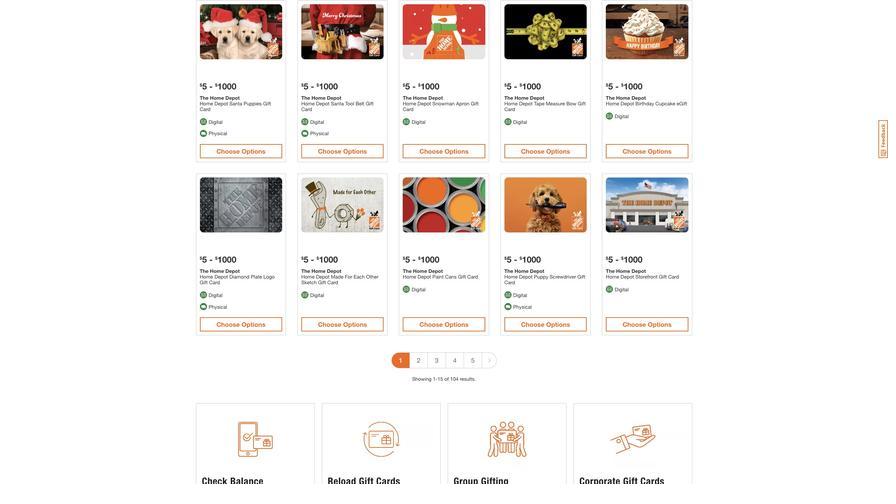 Task type: describe. For each thing, give the bounding box(es) containing it.
the for home depot santa puppies gift card
[[200, 95, 209, 101]]

$ 5 - $ 1000 for the home depot home depot santa puppies gift card
[[200, 81, 237, 91]]

showing
[[413, 376, 432, 382]]

choose options button for apron
[[403, 144, 486, 158]]

physical for home depot diamond plate logo gift card
[[209, 304, 227, 310]]

gift inside the home depot home depot santa tool belt gift card
[[366, 100, 374, 106]]

results.
[[460, 376, 476, 382]]

other
[[366, 273, 379, 279]]

santa for tool
[[331, 100, 344, 106]]

diamond
[[230, 273, 250, 279]]

physical image for the home depot home depot puppy screwdriver gift card
[[505, 303, 512, 310]]

gift inside the home depot home depot puppy screwdriver gift card
[[578, 273, 586, 279]]

choose for apron
[[420, 147, 443, 155]]

the home depot home depot snowman apron gift card
[[403, 95, 479, 112]]

1000 for cans
[[421, 254, 440, 264]]

choose options for screwdriver
[[522, 321, 571, 328]]

choose options button for screwdriver
[[505, 317, 587, 332]]

- for the home depot home depot made for each other sketch gift card
[[311, 254, 315, 264]]

$ 5 - $ 1000 for the home depot home depot puppy screwdriver gift card
[[505, 254, 541, 264]]

card inside the home depot home depot santa tool belt gift card
[[302, 106, 312, 112]]

- for the home depot home depot diamond plate logo gift card
[[209, 254, 213, 264]]

cans
[[446, 273, 457, 279]]

egift
[[677, 100, 688, 106]]

cupcake
[[656, 100, 676, 106]]

$ 5 - $ 1000 for the home depot home depot made for each other sketch gift card
[[302, 254, 338, 264]]

5 for the home depot home depot made for each other sketch gift card
[[304, 254, 309, 264]]

choose for puppies
[[217, 147, 240, 155]]

digital image for home depot snowman apron gift card
[[403, 118, 410, 125]]

card inside the home depot home depot storefront gift card
[[669, 273, 680, 279]]

$ 5 - $ 1000 for the home depot home depot snowman apron gift card
[[403, 81, 440, 91]]

choose options button for measure
[[505, 144, 587, 158]]

home depot tape measure bow gift card image
[[505, 4, 587, 59]]

1000 for tool
[[319, 81, 338, 91]]

$ 5 - $ 1000 for the home depot home depot paint cans gift card
[[403, 254, 440, 264]]

card inside the home depot home depot diamond plate logo gift card
[[209, 279, 220, 285]]

digital down the home depot home depot tape measure bow gift card
[[514, 119, 528, 125]]

choose for cupcake
[[623, 147, 647, 155]]

the home depot home depot paint cans gift card
[[403, 268, 478, 279]]

digital image for home depot santa puppies gift card
[[200, 118, 207, 125]]

1000 for screwdriver
[[523, 254, 541, 264]]

1000 for measure
[[523, 81, 541, 91]]

digital image for home depot made for each other sketch gift card
[[302, 291, 309, 298]]

choose options button for gift
[[606, 317, 689, 332]]

the home depot home depot made for each other sketch gift card
[[302, 268, 379, 285]]

digital image for home depot santa tool belt gift card
[[302, 118, 309, 125]]

1000 for gift
[[624, 254, 643, 264]]

for
[[345, 273, 353, 279]]

the for home depot storefront gift card
[[606, 268, 615, 274]]

screwdriver
[[550, 273, 577, 279]]

5 for the home depot home depot santa puppies gift card
[[202, 81, 207, 91]]

card inside the home depot home depot tape measure bow gift card
[[505, 106, 516, 112]]

image for reload gift cards image
[[328, 409, 435, 469]]

of
[[445, 376, 449, 382]]

choose options button for for
[[302, 317, 384, 332]]

digital down the home depot home depot storefront gift card
[[615, 286, 629, 292]]

gift inside the home depot home depot made for each other sketch gift card
[[318, 279, 326, 285]]

choose options button for tool
[[302, 144, 384, 158]]

options for apron
[[445, 147, 469, 155]]

feedback link image
[[879, 120, 889, 158]]

digital image for home depot storefront gift card
[[606, 286, 614, 293]]

$ 5 - $ 1000 for the home depot home depot tape measure bow gift card
[[505, 81, 541, 91]]

image for check balance image
[[202, 409, 309, 469]]

tool
[[345, 100, 355, 106]]

home depot santa puppies gift card image
[[200, 4, 282, 59]]

card inside the home depot home depot snowman apron gift card
[[403, 106, 414, 112]]

1
[[399, 356, 403, 364]]

5 link
[[464, 353, 482, 368]]

physical image for the home depot home depot diamond plate logo gift card
[[200, 303, 207, 310]]

digital down the home depot home depot puppy screwdriver gift card
[[514, 292, 528, 298]]

card inside the home depot home depot santa puppies gift card
[[200, 106, 211, 112]]

home depot made for each other sketch gift card image
[[302, 178, 384, 232]]

home depot storefront gift card image
[[606, 178, 689, 232]]

gift inside the home depot home depot tape measure bow gift card
[[578, 100, 586, 106]]

5 for the home depot home depot tape measure bow gift card
[[507, 81, 512, 91]]

choose for gift
[[623, 321, 647, 328]]

5 for the home depot home depot storefront gift card
[[609, 254, 614, 264]]

options for gift
[[648, 321, 672, 328]]

3
[[435, 356, 439, 364]]

choose options button for cupcake
[[606, 144, 689, 158]]

options for plate
[[242, 321, 266, 328]]

options for measure
[[547, 147, 571, 155]]

5 for the home depot home depot santa tool belt gift card
[[304, 81, 309, 91]]

home depot birthday cupcake egift image
[[606, 4, 689, 59]]

$ 5 - $ 1000 for the home depot home depot birthday cupcake egift
[[606, 81, 643, 91]]

1-
[[433, 376, 438, 382]]

digital down the home depot home depot birthday cupcake egift
[[615, 113, 629, 119]]

5 inside 5 link
[[472, 356, 475, 364]]

sketch
[[302, 279, 317, 285]]

paint
[[433, 273, 444, 279]]

the home depot home depot tape measure bow gift card
[[505, 95, 586, 112]]

showing 1-15 of 104 results.
[[413, 376, 476, 382]]

card inside the home depot home depot puppy screwdriver gift card
[[505, 279, 516, 285]]

choose options for plate
[[217, 321, 266, 328]]

1000 for cupcake
[[624, 81, 643, 91]]

choose for tool
[[318, 147, 342, 155]]

5 for the home depot home depot paint cans gift card
[[406, 254, 410, 264]]

choose options button for cans
[[403, 317, 486, 332]]

$ 5 - $ 1000 for the home depot home depot santa tool belt gift card
[[302, 81, 338, 91]]

5 for the home depot home depot diamond plate logo gift card
[[202, 254, 207, 264]]

storefront
[[636, 273, 658, 279]]

choose options button for puppies
[[200, 144, 282, 158]]



Task type: locate. For each thing, give the bounding box(es) containing it.
- up the home depot home depot snowman apron gift card
[[413, 81, 416, 91]]

0 horizontal spatial physical image
[[200, 303, 207, 310]]

choose options for apron
[[420, 147, 469, 155]]

gift inside the home depot home depot santa puppies gift card
[[263, 100, 271, 106]]

puppy
[[534, 273, 549, 279]]

the inside the home depot home depot made for each other sketch gift card
[[302, 268, 310, 274]]

$ 5 - $ 1000 up the home depot home depot snowman apron gift card
[[403, 81, 440, 91]]

$ 5 - $ 1000 up the home depot home depot storefront gift card
[[606, 254, 643, 264]]

1 horizontal spatial digital image
[[302, 118, 309, 125]]

options for screwdriver
[[547, 321, 571, 328]]

digital down the home depot home depot santa puppies gift card
[[209, 119, 223, 125]]

tape
[[534, 100, 545, 106]]

1000 up the home depot home depot paint cans gift card
[[421, 254, 440, 264]]

the home depot home depot santa tool belt gift card
[[302, 95, 374, 112]]

1000 for plate
[[218, 254, 237, 264]]

2 link
[[410, 353, 428, 368]]

$ 5 - $ 1000 up the home depot home depot diamond plate logo gift card
[[200, 254, 237, 264]]

card inside the home depot home depot paint cans gift card
[[468, 273, 478, 279]]

options for cupcake
[[648, 147, 672, 155]]

digital down the home depot home depot snowman apron gift card
[[412, 119, 426, 125]]

the for home depot snowman apron gift card
[[403, 95, 412, 101]]

$ 5 - $ 1000 up the home depot home depot birthday cupcake egift
[[606, 81, 643, 91]]

$ 5 - $ 1000 up puppy
[[505, 254, 541, 264]]

logo
[[264, 273, 275, 279]]

$ 5 - $ 1000 up made
[[302, 254, 338, 264]]

104
[[451, 376, 459, 382]]

options for cans
[[445, 321, 469, 328]]

made
[[331, 273, 344, 279]]

the home depot home depot storefront gift card
[[606, 268, 680, 279]]

$ 5 - $ 1000 for the home depot home depot storefront gift card
[[606, 254, 643, 264]]

1 link
[[392, 353, 410, 368]]

choose options button for plate
[[200, 317, 282, 332]]

gift inside the home depot home depot snowman apron gift card
[[471, 100, 479, 106]]

4 link
[[446, 353, 464, 368]]

- for the home depot home depot tape measure bow gift card
[[514, 81, 518, 91]]

choose for measure
[[522, 147, 545, 155]]

puppies
[[244, 100, 262, 106]]

belt
[[356, 100, 365, 106]]

- for the home depot home depot paint cans gift card
[[413, 254, 416, 264]]

the for home depot paint cans gift card
[[403, 268, 412, 274]]

the inside the home depot home depot santa puppies gift card
[[200, 95, 209, 101]]

physical image for the home depot home depot santa tool belt gift card
[[302, 130, 309, 137]]

digital down the home depot home depot paint cans gift card
[[412, 286, 426, 292]]

physical for home depot santa puppies gift card
[[209, 130, 227, 136]]

choose options for tool
[[318, 147, 367, 155]]

choose options for puppies
[[217, 147, 266, 155]]

the home depot home depot diamond plate logo gift card
[[200, 268, 275, 285]]

1000 for for
[[319, 254, 338, 264]]

the inside the home depot home depot puppy screwdriver gift card
[[505, 268, 514, 274]]

digital down sketch
[[310, 292, 324, 298]]

1000
[[218, 81, 237, 91], [319, 81, 338, 91], [421, 81, 440, 91], [523, 81, 541, 91], [624, 81, 643, 91], [218, 254, 237, 264], [319, 254, 338, 264], [421, 254, 440, 264], [523, 254, 541, 264], [624, 254, 643, 264]]

the inside the home depot home depot diamond plate logo gift card
[[200, 268, 209, 274]]

1 horizontal spatial physical image
[[302, 130, 309, 137]]

physical for home depot santa tool belt gift card
[[310, 130, 329, 136]]

$ 5 - $ 1000 up the home depot home depot santa puppies gift card
[[200, 81, 237, 91]]

the home depot home depot birthday cupcake egift
[[606, 95, 688, 106]]

the
[[200, 95, 209, 101], [302, 95, 310, 101], [403, 95, 412, 101], [505, 95, 514, 101], [606, 95, 615, 101], [200, 268, 209, 274], [302, 268, 310, 274], [403, 268, 412, 274], [505, 268, 514, 274], [606, 268, 615, 274]]

$ 5 - $ 1000 for the home depot home depot diamond plate logo gift card
[[200, 254, 237, 264]]

santa inside the home depot home depot santa tool belt gift card
[[331, 100, 344, 106]]

1000 for puppies
[[218, 81, 237, 91]]

1000 for apron
[[421, 81, 440, 91]]

card
[[200, 106, 211, 112], [302, 106, 312, 112], [403, 106, 414, 112], [505, 106, 516, 112], [468, 273, 478, 279], [669, 273, 680, 279], [209, 279, 220, 285], [328, 279, 338, 285], [505, 279, 516, 285]]

1 horizontal spatial santa
[[331, 100, 344, 106]]

- for the home depot home depot birthday cupcake egift
[[616, 81, 619, 91]]

15
[[438, 376, 444, 382]]

options for tool
[[343, 147, 367, 155]]

image for group gifting image
[[454, 409, 561, 469]]

birthday
[[636, 100, 655, 106]]

options for puppies
[[242, 147, 266, 155]]

gift inside the home depot home depot paint cans gift card
[[458, 273, 466, 279]]

5 for the home depot home depot birthday cupcake egift
[[609, 81, 614, 91]]

2 santa from the left
[[331, 100, 344, 106]]

- up the home depot home depot santa tool belt gift card
[[311, 81, 315, 91]]

1000 up the home depot home depot diamond plate logo gift card
[[218, 254, 237, 264]]

choose options for cans
[[420, 321, 469, 328]]

digital
[[615, 113, 629, 119], [209, 119, 223, 125], [310, 119, 324, 125], [412, 119, 426, 125], [514, 119, 528, 125], [412, 286, 426, 292], [615, 286, 629, 292], [209, 292, 223, 298], [310, 292, 324, 298], [514, 292, 528, 298]]

home
[[210, 95, 224, 101], [312, 95, 326, 101], [413, 95, 427, 101], [515, 95, 529, 101], [617, 95, 631, 101], [200, 100, 213, 106], [302, 100, 315, 106], [403, 100, 417, 106], [505, 100, 518, 106], [606, 100, 620, 106], [210, 268, 224, 274], [312, 268, 326, 274], [413, 268, 427, 274], [515, 268, 529, 274], [617, 268, 631, 274], [200, 273, 213, 279], [302, 273, 315, 279], [403, 273, 417, 279], [505, 273, 518, 279], [606, 273, 620, 279]]

physical image
[[200, 130, 207, 137]]

home depot paint cans gift card image
[[403, 178, 486, 232]]

home depot snowman apron gift card image
[[403, 4, 486, 59]]

the inside the home depot home depot birthday cupcake egift
[[606, 95, 615, 101]]

plate
[[251, 273, 262, 279]]

home depot santa tool belt gift card image
[[302, 4, 384, 59]]

card inside the home depot home depot made for each other sketch gift card
[[328, 279, 338, 285]]

- up the home depot home depot puppy screwdriver gift card
[[514, 254, 518, 264]]

the inside the home depot home depot storefront gift card
[[606, 268, 615, 274]]

physical for home depot puppy screwdriver gift card
[[514, 304, 532, 310]]

physical image
[[302, 130, 309, 137], [200, 303, 207, 310], [505, 303, 512, 310]]

- up the home depot home depot storefront gift card
[[616, 254, 619, 264]]

choose for screwdriver
[[522, 321, 545, 328]]

the home depot home depot santa puppies gift card
[[200, 95, 271, 112]]

choose options for cupcake
[[623, 147, 672, 155]]

gift inside the home depot home depot storefront gift card
[[660, 273, 667, 279]]

- for the home depot home depot storefront gift card
[[616, 254, 619, 264]]

the inside the home depot home depot santa tool belt gift card
[[302, 95, 310, 101]]

the inside the home depot home depot tape measure bow gift card
[[505, 95, 514, 101]]

home depot diamond plate logo gift card image
[[200, 178, 282, 232]]

1000 up the home depot home depot snowman apron gift card
[[421, 81, 440, 91]]

choose
[[217, 147, 240, 155], [318, 147, 342, 155], [420, 147, 443, 155], [522, 147, 545, 155], [623, 147, 647, 155], [217, 321, 240, 328], [318, 321, 342, 328], [420, 321, 443, 328], [522, 321, 545, 328], [623, 321, 647, 328]]

- for the home depot home depot snowman apron gift card
[[413, 81, 416, 91]]

1 santa from the left
[[230, 100, 242, 106]]

choose for cans
[[420, 321, 443, 328]]

$ 5 - $ 1000 up tape
[[505, 81, 541, 91]]

the for home depot diamond plate logo gift card
[[200, 268, 209, 274]]

- up the home depot home depot paint cans gift card
[[413, 254, 416, 264]]

home depot puppy screwdriver gift card image
[[505, 178, 587, 232]]

digital image
[[200, 118, 207, 125], [302, 118, 309, 125], [403, 286, 410, 293]]

the inside the home depot home depot snowman apron gift card
[[403, 95, 412, 101]]

- up the home depot home depot birthday cupcake egift
[[616, 81, 619, 91]]

choose options button
[[200, 144, 282, 158], [302, 144, 384, 158], [403, 144, 486, 158], [505, 144, 587, 158], [606, 144, 689, 158], [200, 317, 282, 332], [302, 317, 384, 332], [403, 317, 486, 332], [505, 317, 587, 332], [606, 317, 689, 332]]

1000 up made
[[319, 254, 338, 264]]

digital image for home depot tape measure bow gift card
[[505, 118, 512, 125]]

digital down the home depot home depot diamond plate logo gift card
[[209, 292, 223, 298]]

1000 up the home depot home depot birthday cupcake egift
[[624, 81, 643, 91]]

1000 up the home depot home depot storefront gift card
[[624, 254, 643, 264]]

$ 5 - $ 1000
[[200, 81, 237, 91], [302, 81, 338, 91], [403, 81, 440, 91], [505, 81, 541, 91], [606, 81, 643, 91], [200, 254, 237, 264], [302, 254, 338, 264], [403, 254, 440, 264], [505, 254, 541, 264], [606, 254, 643, 264]]

2
[[417, 356, 421, 364]]

3 link
[[428, 353, 446, 368]]

the for home depot birthday cupcake egift
[[606, 95, 615, 101]]

choose options
[[217, 147, 266, 155], [318, 147, 367, 155], [420, 147, 469, 155], [522, 147, 571, 155], [623, 147, 672, 155], [217, 321, 266, 328], [318, 321, 367, 328], [420, 321, 469, 328], [522, 321, 571, 328], [623, 321, 672, 328]]

the for home depot tape measure bow gift card
[[505, 95, 514, 101]]

choose for plate
[[217, 321, 240, 328]]

santa inside the home depot home depot santa puppies gift card
[[230, 100, 242, 106]]

choose options for measure
[[522, 147, 571, 155]]

$ 5 - $ 1000 up the home depot home depot santa tool belt gift card
[[302, 81, 338, 91]]

santa
[[230, 100, 242, 106], [331, 100, 344, 106]]

1000 up the home depot home depot santa puppies gift card
[[218, 81, 237, 91]]

- up the home depot home depot diamond plate logo gift card
[[209, 254, 213, 264]]

$ 5 - $ 1000 up the home depot home depot paint cans gift card
[[403, 254, 440, 264]]

depot
[[226, 95, 240, 101], [327, 95, 342, 101], [429, 95, 443, 101], [530, 95, 545, 101], [632, 95, 646, 101], [215, 100, 228, 106], [316, 100, 330, 106], [418, 100, 431, 106], [520, 100, 533, 106], [621, 100, 635, 106], [226, 268, 240, 274], [327, 268, 342, 274], [429, 268, 443, 274], [530, 268, 545, 274], [632, 268, 646, 274], [215, 273, 228, 279], [316, 273, 330, 279], [418, 273, 431, 279], [520, 273, 533, 279], [621, 273, 635, 279]]

santa left puppies
[[230, 100, 242, 106]]

gift inside the home depot home depot diamond plate logo gift card
[[200, 279, 208, 285]]

bow
[[567, 100, 577, 106]]

apron
[[456, 100, 470, 106]]

gift
[[263, 100, 271, 106], [366, 100, 374, 106], [471, 100, 479, 106], [578, 100, 586, 106], [458, 273, 466, 279], [578, 273, 586, 279], [660, 273, 667, 279], [200, 279, 208, 285], [318, 279, 326, 285]]

digital image
[[606, 112, 614, 120], [403, 118, 410, 125], [505, 118, 512, 125], [606, 286, 614, 293], [200, 291, 207, 298], [302, 291, 309, 298], [505, 291, 512, 298]]

0 horizontal spatial digital image
[[200, 118, 207, 125]]

the home depot home depot puppy screwdriver gift card
[[505, 268, 586, 285]]

1000 up the home depot home depot santa tool belt gift card
[[319, 81, 338, 91]]

2 horizontal spatial physical image
[[505, 303, 512, 310]]

5 for the home depot home depot snowman apron gift card
[[406, 81, 410, 91]]

5
[[202, 81, 207, 91], [304, 81, 309, 91], [406, 81, 410, 91], [507, 81, 512, 91], [609, 81, 614, 91], [202, 254, 207, 264], [304, 254, 309, 264], [406, 254, 410, 264], [507, 254, 512, 264], [609, 254, 614, 264], [472, 356, 475, 364]]

- for the home depot home depot santa puppies gift card
[[209, 81, 213, 91]]

- up the home depot home depot santa puppies gift card
[[209, 81, 213, 91]]

santa for puppies
[[230, 100, 242, 106]]

4
[[453, 356, 457, 364]]

physical
[[209, 130, 227, 136], [310, 130, 329, 136], [209, 304, 227, 310], [514, 304, 532, 310]]

2 horizontal spatial digital image
[[403, 286, 410, 293]]

choose options for for
[[318, 321, 367, 328]]

the for home depot santa tool belt gift card
[[302, 95, 310, 101]]

choose options for gift
[[623, 321, 672, 328]]

the inside the home depot home depot paint cans gift card
[[403, 268, 412, 274]]

- for the home depot home depot santa tool belt gift card
[[311, 81, 315, 91]]

each
[[354, 273, 365, 279]]

$
[[200, 82, 202, 87], [215, 82, 218, 87], [302, 82, 304, 87], [317, 82, 319, 87], [403, 82, 406, 87], [419, 82, 421, 87], [505, 82, 507, 87], [520, 82, 523, 87], [606, 82, 609, 87], [622, 82, 624, 87], [200, 255, 202, 261], [215, 255, 218, 261], [302, 255, 304, 261], [317, 255, 319, 261], [403, 255, 406, 261], [419, 255, 421, 261], [505, 255, 507, 261], [520, 255, 523, 261], [606, 255, 609, 261], [622, 255, 624, 261]]

-
[[209, 81, 213, 91], [311, 81, 315, 91], [413, 81, 416, 91], [514, 81, 518, 91], [616, 81, 619, 91], [209, 254, 213, 264], [311, 254, 315, 264], [413, 254, 416, 264], [514, 254, 518, 264], [616, 254, 619, 264]]

- for the home depot home depot puppy screwdriver gift card
[[514, 254, 518, 264]]

the for home depot made for each other sketch gift card
[[302, 268, 310, 274]]

image for corporate gift cards image
[[580, 409, 687, 469]]

- up the home depot home depot tape measure bow gift card
[[514, 81, 518, 91]]

- up sketch
[[311, 254, 315, 264]]

digital down the home depot home depot santa tool belt gift card
[[310, 119, 324, 125]]

choose for for
[[318, 321, 342, 328]]

1000 up puppy
[[523, 254, 541, 264]]

options
[[242, 147, 266, 155], [343, 147, 367, 155], [445, 147, 469, 155], [547, 147, 571, 155], [648, 147, 672, 155], [242, 321, 266, 328], [343, 321, 367, 328], [445, 321, 469, 328], [547, 321, 571, 328], [648, 321, 672, 328]]

santa left tool at the left
[[331, 100, 344, 106]]

measure
[[546, 100, 566, 106]]

snowman
[[433, 100, 455, 106]]

options for for
[[343, 321, 367, 328]]

5 for the home depot home depot puppy screwdriver gift card
[[507, 254, 512, 264]]

1000 up tape
[[523, 81, 541, 91]]

digital image for home depot birthday cupcake egift
[[606, 112, 614, 120]]

0 horizontal spatial santa
[[230, 100, 242, 106]]



Task type: vqa. For each thing, say whether or not it's contained in the screenshot.
The Home Depot Home Depot Snowman Apron Gift Card
yes



